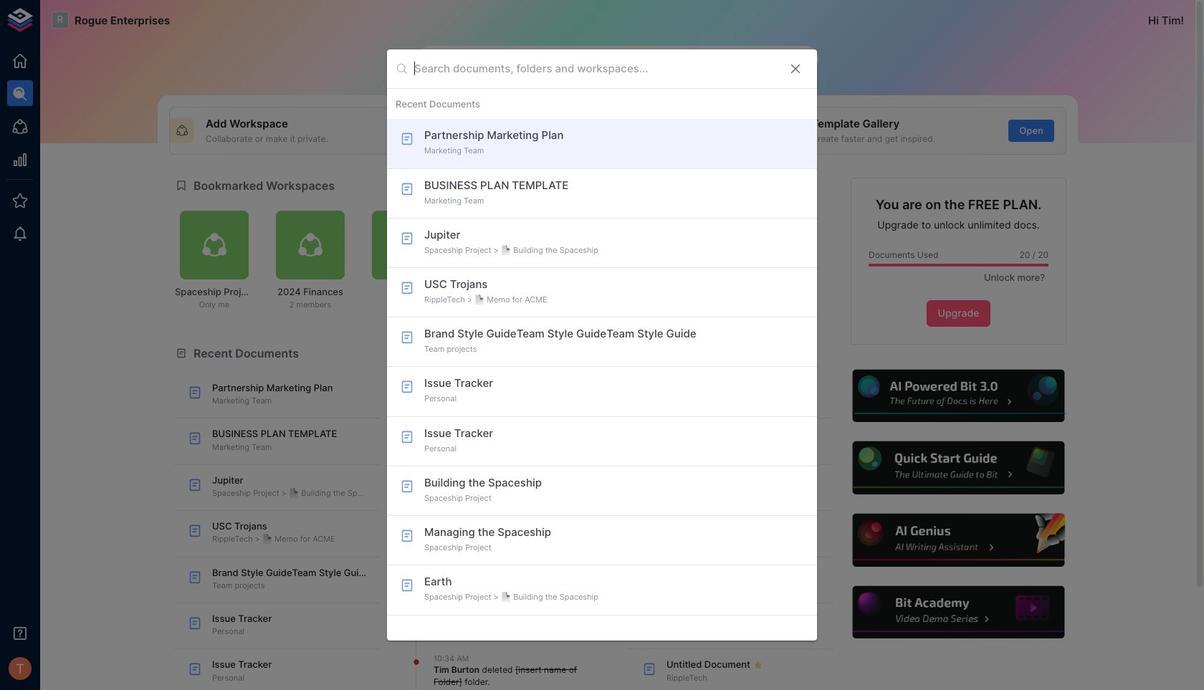 Task type: vqa. For each thing, say whether or not it's contained in the screenshot.
"Search Workspaces..." text field
no



Task type: describe. For each thing, give the bounding box(es) containing it.
1 help image from the top
[[851, 368, 1067, 425]]

3 help image from the top
[[851, 512, 1067, 569]]



Task type: locate. For each thing, give the bounding box(es) containing it.
dialog
[[387, 49, 817, 641]]

help image
[[851, 368, 1067, 425], [851, 440, 1067, 497], [851, 512, 1067, 569], [851, 584, 1067, 641]]

2 help image from the top
[[851, 440, 1067, 497]]

Search documents, folders and workspaces... text field
[[414, 58, 777, 80]]

4 help image from the top
[[851, 584, 1067, 641]]



